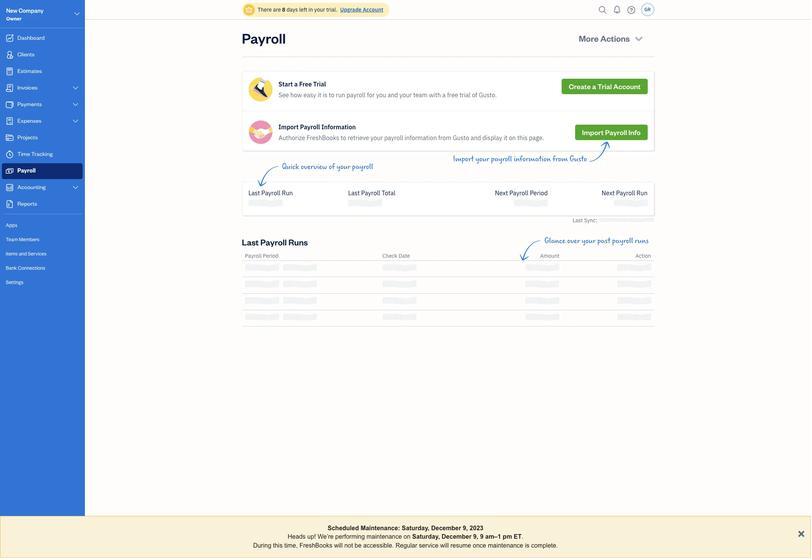 Task type: locate. For each thing, give the bounding box(es) containing it.
sync
[[584, 217, 596, 224]]

payroll period
[[245, 252, 279, 259]]

chevron large down image down the estimates link
[[72, 85, 79, 91]]

1 horizontal spatial this
[[517, 134, 528, 142]]

easy
[[304, 91, 316, 99]]

create
[[569, 82, 591, 91]]

2 next from the left
[[602, 189, 615, 197]]

on right display
[[509, 134, 516, 142]]

invoices
[[17, 84, 38, 91]]

and left display
[[471, 134, 481, 142]]

0 vertical spatial information
[[405, 134, 437, 142]]

your right overview
[[337, 163, 351, 171]]

projects
[[17, 134, 38, 141]]

chevron large down image
[[74, 9, 81, 19], [72, 185, 79, 191]]

payroll right retrieve
[[384, 134, 403, 142]]

import inside button
[[582, 128, 604, 137]]

import your payroll information from gusto
[[453, 155, 587, 164]]

0 horizontal spatial run
[[282, 189, 293, 197]]

trial right free
[[313, 80, 326, 88]]

1 horizontal spatial is
[[525, 542, 530, 549]]

1 next from the left
[[495, 189, 508, 197]]

it
[[318, 91, 321, 99], [504, 134, 508, 142]]

0 vertical spatial maintenance
[[367, 534, 402, 540]]

team members
[[6, 236, 39, 243]]

december
[[431, 525, 461, 532], [442, 534, 472, 540]]

your inside start a free trial see how easy it is to run payroll for you and your team with a free trial of gusto.
[[400, 91, 412, 99]]

1 vertical spatial and
[[471, 134, 481, 142]]

trial inside button
[[598, 82, 612, 91]]

0 horizontal spatial gusto
[[453, 134, 469, 142]]

1 horizontal spatial maintenance
[[488, 542, 523, 549]]

next
[[495, 189, 508, 197], [602, 189, 615, 197]]

quick
[[282, 163, 299, 171]]

import payroll info
[[582, 128, 641, 137]]

1 vertical spatial saturday,
[[412, 534, 440, 540]]

team
[[413, 91, 428, 99]]

info
[[629, 128, 641, 137]]

this left time,
[[273, 542, 283, 549]]

0 vertical spatial from
[[438, 134, 452, 142]]

0 horizontal spatial a
[[294, 80, 298, 88]]

0 horizontal spatial on
[[404, 534, 411, 540]]

to left run
[[329, 91, 335, 99]]

0 vertical spatial freshbooks
[[307, 134, 339, 142]]

1 vertical spatial freshbooks
[[300, 542, 333, 549]]

service
[[419, 542, 439, 549]]

1 horizontal spatial account
[[614, 82, 641, 91]]

information
[[322, 123, 356, 131]]

bank connections link
[[2, 261, 83, 275]]

× dialog
[[0, 516, 811, 558]]

9, left 2023 at right bottom
[[463, 525, 468, 532]]

1 vertical spatial this
[[273, 542, 283, 549]]

9, left "9" on the right of the page
[[473, 534, 479, 540]]

information
[[405, 134, 437, 142], [514, 155, 551, 164]]

0 vertical spatial and
[[388, 91, 398, 99]]

from inside import payroll information authorize freshbooks to retrieve your payroll information from gusto and display it on this page.
[[438, 134, 452, 142]]

chevrondown image
[[634, 33, 644, 44]]

of right overview
[[329, 163, 335, 171]]

2 will from the left
[[440, 542, 449, 549]]

it right easy
[[318, 91, 321, 99]]

scheduled
[[328, 525, 359, 532]]

and right you
[[388, 91, 398, 99]]

freshbooks down information
[[307, 134, 339, 142]]

timer image
[[5, 151, 14, 158]]

0 vertical spatial saturday,
[[402, 525, 430, 532]]

1 horizontal spatial trial
[[598, 82, 612, 91]]

8
[[282, 6, 285, 13]]

your left team
[[400, 91, 412, 99]]

0 vertical spatial to
[[329, 91, 335, 99]]

is
[[323, 91, 327, 99], [525, 542, 530, 549]]

import for import payroll information authorize freshbooks to retrieve your payroll information from gusto and display it on this page.
[[279, 123, 299, 131]]

1 horizontal spatial of
[[472, 91, 478, 99]]

this inside scheduled maintenance: saturday, december 9, 2023 heads up! we're performing maintenance on saturday, december 9, 9 am–1 pm et . during this time, freshbooks will not be accessible. regular service will resume once maintenance is complete.
[[273, 542, 283, 549]]

your right over
[[582, 237, 596, 245]]

freshbooks down up!
[[300, 542, 333, 549]]

chevron large down image for invoices
[[72, 85, 79, 91]]

1 horizontal spatial on
[[509, 134, 516, 142]]

of right 'trial'
[[472, 91, 478, 99]]

more
[[579, 33, 599, 44]]

1 vertical spatial maintenance
[[488, 542, 523, 549]]

and inside import payroll information authorize freshbooks to retrieve your payroll information from gusto and display it on this page.
[[471, 134, 481, 142]]

0 horizontal spatial will
[[334, 542, 343, 549]]

2 run from the left
[[637, 189, 648, 197]]

regular
[[396, 542, 417, 549]]

1 vertical spatial account
[[614, 82, 641, 91]]

clients
[[17, 51, 35, 58]]

0 horizontal spatial account
[[363, 6, 383, 13]]

0 horizontal spatial this
[[273, 542, 283, 549]]

to inside import payroll information authorize freshbooks to retrieve your payroll information from gusto and display it on this page.
[[341, 134, 346, 142]]

gusto.
[[479, 91, 497, 99]]

services
[[28, 251, 47, 257]]

accounting
[[17, 183, 46, 191]]

gusto inside import payroll information authorize freshbooks to retrieve your payroll information from gusto and display it on this page.
[[453, 134, 469, 142]]

more actions
[[579, 33, 630, 44]]

over
[[568, 237, 580, 245]]

1 vertical spatial chevron large down image
[[72, 102, 79, 108]]

1 vertical spatial period
[[263, 252, 279, 259]]

payroll for next payroll period
[[510, 189, 529, 197]]

0 horizontal spatial maintenance
[[367, 534, 402, 540]]

retrieve
[[348, 134, 369, 142]]

upgrade
[[340, 6, 362, 13]]

2 vertical spatial chevron large down image
[[72, 118, 79, 124]]

your right retrieve
[[371, 134, 383, 142]]

glance over your past payroll runs
[[545, 237, 649, 245]]

tracking
[[31, 150, 53, 158]]

items and services
[[6, 251, 47, 257]]

0 horizontal spatial and
[[19, 251, 27, 257]]

this inside import payroll information authorize freshbooks to retrieve your payroll information from gusto and display it on this page.
[[517, 134, 528, 142]]

maintenance:
[[361, 525, 400, 532]]

time
[[17, 150, 30, 158]]

2023
[[470, 525, 484, 532]]

0 horizontal spatial to
[[329, 91, 335, 99]]

your inside import payroll information authorize freshbooks to retrieve your payroll information from gusto and display it on this page.
[[371, 134, 383, 142]]

1 vertical spatial it
[[504, 134, 508, 142]]

chevron large down image
[[72, 85, 79, 91], [72, 102, 79, 108], [72, 118, 79, 124]]

invoices link
[[2, 80, 83, 96]]

and right items
[[19, 251, 27, 257]]

of
[[472, 91, 478, 99], [329, 163, 335, 171]]

this left page.
[[517, 134, 528, 142]]

0 horizontal spatial period
[[263, 252, 279, 259]]

0 vertical spatial this
[[517, 134, 528, 142]]

chevron large down image for payments
[[72, 102, 79, 108]]

import
[[279, 123, 299, 131], [582, 128, 604, 137], [453, 155, 474, 164]]

2 chevron large down image from the top
[[72, 102, 79, 108]]

is left complete. at right
[[525, 542, 530, 549]]

payroll right past at the right top
[[612, 237, 633, 245]]

invoice image
[[5, 84, 14, 92]]

on inside import payroll information authorize freshbooks to retrieve your payroll information from gusto and display it on this page.
[[509, 134, 516, 142]]

1 horizontal spatial import
[[453, 155, 474, 164]]

chevron large down image down payments link
[[72, 118, 79, 124]]

1 vertical spatial of
[[329, 163, 335, 171]]

0 horizontal spatial import
[[279, 123, 299, 131]]

and
[[388, 91, 398, 99], [471, 134, 481, 142], [19, 251, 27, 257]]

page.
[[529, 134, 544, 142]]

3 chevron large down image from the top
[[72, 118, 79, 124]]

1 run from the left
[[282, 189, 293, 197]]

import for import your payroll information from gusto
[[453, 155, 474, 164]]

last for last payroll total
[[348, 189, 360, 197]]

time,
[[284, 542, 298, 549]]

a inside button
[[592, 82, 596, 91]]

chevron large down image for expenses
[[72, 118, 79, 124]]

1 horizontal spatial will
[[440, 542, 449, 549]]

1 chevron large down image from the top
[[72, 85, 79, 91]]

0 vertical spatial 9,
[[463, 525, 468, 532]]

project image
[[5, 134, 14, 142]]

1 vertical spatial on
[[404, 534, 411, 540]]

a for start
[[294, 80, 298, 88]]

payroll inside import payroll information authorize freshbooks to retrieve your payroll information from gusto and display it on this page.
[[300, 123, 320, 131]]

0 vertical spatial gusto
[[453, 134, 469, 142]]

payroll for import payroll info
[[605, 128, 627, 137]]

chevron large down image down invoices link
[[72, 102, 79, 108]]

will
[[334, 542, 343, 549], [440, 542, 449, 549]]

performing
[[335, 534, 365, 540]]

a right create
[[592, 82, 596, 91]]

free
[[299, 80, 312, 88]]

0 horizontal spatial next
[[495, 189, 508, 197]]

upgrade account link
[[339, 6, 383, 13]]

saturday, up service
[[412, 534, 440, 540]]

maintenance down the pm
[[488, 542, 523, 549]]

1 horizontal spatial run
[[637, 189, 648, 197]]

run for next payroll run
[[637, 189, 648, 197]]

1 vertical spatial information
[[514, 155, 551, 164]]

payroll for last payroll run
[[261, 189, 281, 197]]

freshbooks
[[307, 134, 339, 142], [300, 542, 333, 549]]

1 vertical spatial december
[[442, 534, 472, 540]]

team
[[6, 236, 18, 243]]

run
[[282, 189, 293, 197], [637, 189, 648, 197]]

freshbooks inside import payroll information authorize freshbooks to retrieve your payroll information from gusto and display it on this page.
[[307, 134, 339, 142]]

0 vertical spatial chevron large down image
[[72, 85, 79, 91]]

to down information
[[341, 134, 346, 142]]

next payroll period
[[495, 189, 548, 197]]

estimate image
[[5, 68, 14, 75]]

will right service
[[440, 542, 449, 549]]

chevron large down image inside payments link
[[72, 102, 79, 108]]

1 vertical spatial to
[[341, 134, 346, 142]]

payroll link
[[2, 163, 83, 179]]

1 horizontal spatial from
[[553, 155, 568, 164]]

company
[[19, 7, 44, 14]]

1 vertical spatial chevron large down image
[[72, 185, 79, 191]]

run for last payroll run
[[282, 189, 293, 197]]

search image
[[597, 4, 609, 16]]

trial inside start a free trial see how easy it is to run payroll for you and your team with a free trial of gusto.
[[313, 80, 326, 88]]

trial right create
[[598, 82, 612, 91]]

is right easy
[[323, 91, 327, 99]]

1 horizontal spatial 9,
[[473, 534, 479, 540]]

0 vertical spatial it
[[318, 91, 321, 99]]

0 horizontal spatial from
[[438, 134, 452, 142]]

expense image
[[5, 117, 14, 125]]

last for last sync :
[[573, 217, 583, 224]]

it inside start a free trial see how easy it is to run payroll for you and your team with a free trial of gusto.
[[318, 91, 321, 99]]

1 horizontal spatial and
[[388, 91, 398, 99]]

period
[[530, 189, 548, 197], [263, 252, 279, 259]]

0 vertical spatial december
[[431, 525, 461, 532]]

a left free on the top of page
[[443, 91, 446, 99]]

account
[[363, 6, 383, 13], [614, 82, 641, 91]]

last sync :
[[573, 217, 599, 224]]

open in new window image
[[773, 516, 779, 526]]

0 horizontal spatial information
[[405, 134, 437, 142]]

your down display
[[476, 155, 489, 164]]

payroll left for
[[347, 91, 366, 99]]

client image
[[5, 51, 14, 59]]

chevron large down image inside invoices link
[[72, 85, 79, 91]]

see
[[279, 91, 289, 99]]

1 horizontal spatial period
[[530, 189, 548, 197]]

1 vertical spatial from
[[553, 155, 568, 164]]

1 vertical spatial gusto
[[570, 155, 587, 164]]

it right display
[[504, 134, 508, 142]]

items and services link
[[2, 247, 83, 261]]

a left free
[[294, 80, 298, 88]]

1 horizontal spatial to
[[341, 134, 346, 142]]

0 vertical spatial of
[[472, 91, 478, 99]]

2 horizontal spatial import
[[582, 128, 604, 137]]

time tracking link
[[2, 147, 83, 163]]

there are 8 days left in your trial. upgrade account
[[258, 6, 383, 13]]

your
[[314, 6, 325, 13], [400, 91, 412, 99], [371, 134, 383, 142], [476, 155, 489, 164], [337, 163, 351, 171], [582, 237, 596, 245]]

0 vertical spatial is
[[323, 91, 327, 99]]

0 horizontal spatial trial
[[313, 80, 326, 88]]

last for last payroll run
[[249, 189, 260, 197]]

0 horizontal spatial it
[[318, 91, 321, 99]]

maintenance down maintenance:
[[367, 534, 402, 540]]

owner
[[6, 15, 22, 22]]

items
[[6, 251, 18, 257]]

will left the not
[[334, 542, 343, 549]]

payroll down display
[[491, 155, 512, 164]]

there
[[258, 6, 272, 13]]

this
[[517, 134, 528, 142], [273, 542, 283, 549]]

2 horizontal spatial and
[[471, 134, 481, 142]]

import inside import payroll information authorize freshbooks to retrieve your payroll information from gusto and display it on this page.
[[279, 123, 299, 131]]

0 vertical spatial on
[[509, 134, 516, 142]]

trial
[[313, 80, 326, 88], [598, 82, 612, 91]]

0 horizontal spatial is
[[323, 91, 327, 99]]

payroll inside start a free trial see how easy it is to run payroll for you and your team with a free trial of gusto.
[[347, 91, 366, 99]]

check
[[383, 252, 397, 259]]

2 horizontal spatial a
[[592, 82, 596, 91]]

1 will from the left
[[334, 542, 343, 549]]

1 horizontal spatial next
[[602, 189, 615, 197]]

2 vertical spatial and
[[19, 251, 27, 257]]

1 horizontal spatial it
[[504, 134, 508, 142]]

on up regular
[[404, 534, 411, 540]]

1 vertical spatial is
[[525, 542, 530, 549]]

saturday, up regular
[[402, 525, 430, 532]]

payroll inside button
[[605, 128, 627, 137]]

your right 'in'
[[314, 6, 325, 13]]

.
[[522, 534, 524, 540]]

maintenance
[[367, 534, 402, 540], [488, 542, 523, 549]]

crown image
[[245, 6, 253, 14]]

go to help image
[[625, 4, 638, 16]]

gusto
[[453, 134, 469, 142], [570, 155, 587, 164]]



Task type: vqa. For each thing, say whether or not it's contained in the screenshot.
the topmost is
yes



Task type: describe. For each thing, give the bounding box(es) containing it.
apps link
[[2, 219, 83, 232]]

runs
[[289, 237, 308, 247]]

new company owner
[[6, 7, 44, 22]]

with
[[429, 91, 441, 99]]

0 vertical spatial account
[[363, 6, 383, 13]]

action
[[636, 252, 651, 259]]

free
[[447, 91, 458, 99]]

last for last payroll runs
[[242, 237, 259, 247]]

freshbooks inside scheduled maintenance: saturday, december 9, 2023 heads up! we're performing maintenance on saturday, december 9, 9 am–1 pm et . during this time, freshbooks will not be accessible. regular service will resume once maintenance is complete.
[[300, 542, 333, 549]]

accessible.
[[363, 542, 394, 549]]

past
[[598, 237, 611, 245]]

dashboard image
[[5, 34, 14, 42]]

pm
[[503, 534, 512, 540]]

settings
[[6, 279, 23, 285]]

1 horizontal spatial a
[[443, 91, 446, 99]]

payroll inside main element
[[17, 167, 36, 174]]

import for import payroll info
[[582, 128, 604, 137]]

for
[[367, 91, 375, 99]]

actions
[[601, 33, 630, 44]]

in
[[309, 6, 313, 13]]

total
[[382, 189, 396, 197]]

payment image
[[5, 101, 14, 109]]

complete.
[[531, 542, 558, 549]]

reports link
[[2, 197, 83, 212]]

up!
[[307, 534, 316, 540]]

×
[[798, 526, 805, 540]]

create a trial account button
[[562, 79, 648, 94]]

are
[[273, 6, 281, 13]]

clients link
[[2, 47, 83, 63]]

dashboard
[[17, 34, 45, 41]]

bank
[[6, 265, 17, 271]]

glance
[[545, 237, 566, 245]]

expand timer details image
[[687, 516, 694, 526]]

last payroll total
[[348, 189, 396, 197]]

display
[[483, 134, 502, 142]]

payments
[[17, 100, 42, 108]]

notifications image
[[611, 2, 623, 17]]

reports
[[17, 200, 37, 207]]

is inside start a free trial see how easy it is to run payroll for you and your team with a free trial of gusto.
[[323, 91, 327, 99]]

resume
[[451, 542, 471, 549]]

1 horizontal spatial information
[[514, 155, 551, 164]]

payments link
[[2, 97, 83, 113]]

gr
[[645, 7, 651, 12]]

payroll for last payroll runs
[[261, 237, 287, 247]]

more actions button
[[572, 29, 651, 48]]

payroll up last payroll total
[[352, 163, 373, 171]]

runs
[[635, 237, 649, 245]]

and inside main element
[[19, 251, 27, 257]]

0 horizontal spatial of
[[329, 163, 335, 171]]

next payroll run
[[602, 189, 648, 197]]

new
[[6, 7, 17, 14]]

overview
[[301, 163, 327, 171]]

it inside import payroll information authorize freshbooks to retrieve your payroll information from gusto and display it on this page.
[[504, 134, 508, 142]]

payroll for import payroll information authorize freshbooks to retrieve your payroll information from gusto and display it on this page.
[[300, 123, 320, 131]]

start
[[279, 80, 293, 88]]

you
[[376, 91, 386, 99]]

0 vertical spatial chevron large down image
[[74, 9, 81, 19]]

scheduled maintenance: saturday, december 9, 2023 heads up! we're performing maintenance on saturday, december 9, 9 am–1 pm et . during this time, freshbooks will not be accessible. regular service will resume once maintenance is complete.
[[253, 525, 558, 549]]

amount
[[540, 252, 560, 259]]

:
[[596, 217, 598, 224]]

1 vertical spatial 9,
[[473, 534, 479, 540]]

create a trial account
[[569, 82, 641, 91]]

payroll inside import payroll information authorize freshbooks to retrieve your payroll information from gusto and display it on this page.
[[384, 134, 403, 142]]

expenses link
[[2, 114, 83, 129]]

is inside scheduled maintenance: saturday, december 9, 2023 heads up! we're performing maintenance on saturday, december 9, 9 am–1 pm et . during this time, freshbooks will not be accessible. regular service will resume once maintenance is complete.
[[525, 542, 530, 549]]

payroll for last payroll total
[[361, 189, 380, 197]]

account inside button
[[614, 82, 641, 91]]

run
[[336, 91, 345, 99]]

and inside start a free trial see how easy it is to run payroll for you and your team with a free trial of gusto.
[[388, 91, 398, 99]]

9
[[480, 534, 484, 540]]

accounting link
[[2, 180, 83, 196]]

members
[[19, 236, 39, 243]]

team members link
[[2, 233, 83, 246]]

internal
[[725, 517, 745, 524]]

report image
[[5, 200, 14, 208]]

information inside import payroll information authorize freshbooks to retrieve your payroll information from gusto and display it on this page.
[[405, 134, 437, 142]]

of inside start a free trial see how easy it is to run payroll for you and your team with a free trial of gusto.
[[472, 91, 478, 99]]

time tracking
[[17, 150, 53, 158]]

last payroll runs
[[242, 237, 308, 247]]

next for next payroll run
[[602, 189, 615, 197]]

on inside scheduled maintenance: saturday, december 9, 2023 heads up! we're performing maintenance on saturday, december 9, 9 am–1 pm et . during this time, freshbooks will not be accessible. regular service will resume once maintenance is complete.
[[404, 534, 411, 540]]

start a free trial see how easy it is to run payroll for you and your team with a free trial of gusto.
[[279, 80, 497, 99]]

date
[[399, 252, 410, 259]]

quick overview of your payroll
[[282, 163, 373, 171]]

× button
[[798, 526, 805, 540]]

expenses
[[17, 117, 41, 124]]

chart image
[[5, 184, 14, 192]]

apps
[[6, 222, 17, 228]]

1 horizontal spatial gusto
[[570, 155, 587, 164]]

0 vertical spatial period
[[530, 189, 548, 197]]

am–1
[[485, 534, 501, 540]]

once
[[473, 542, 486, 549]]

last payroll run
[[249, 189, 293, 197]]

et
[[514, 534, 522, 540]]

import payroll info button
[[575, 125, 648, 140]]

bank connections
[[6, 265, 45, 271]]

estimates link
[[2, 64, 83, 80]]

days
[[287, 6, 298, 13]]

we're
[[318, 534, 334, 540]]

to inside start a free trial see how easy it is to run payroll for you and your team with a free trial of gusto.
[[329, 91, 335, 99]]

check date
[[383, 252, 410, 259]]

money image
[[5, 167, 14, 175]]

how
[[290, 91, 302, 99]]

main element
[[0, 0, 104, 558]]

next for next payroll period
[[495, 189, 508, 197]]

payroll for next payroll run
[[616, 189, 635, 197]]

not
[[345, 542, 353, 549]]

during
[[253, 542, 271, 549]]

trial.
[[326, 6, 338, 13]]

0 horizontal spatial 9,
[[463, 525, 468, 532]]

settings link
[[2, 276, 83, 289]]

a for create
[[592, 82, 596, 91]]



